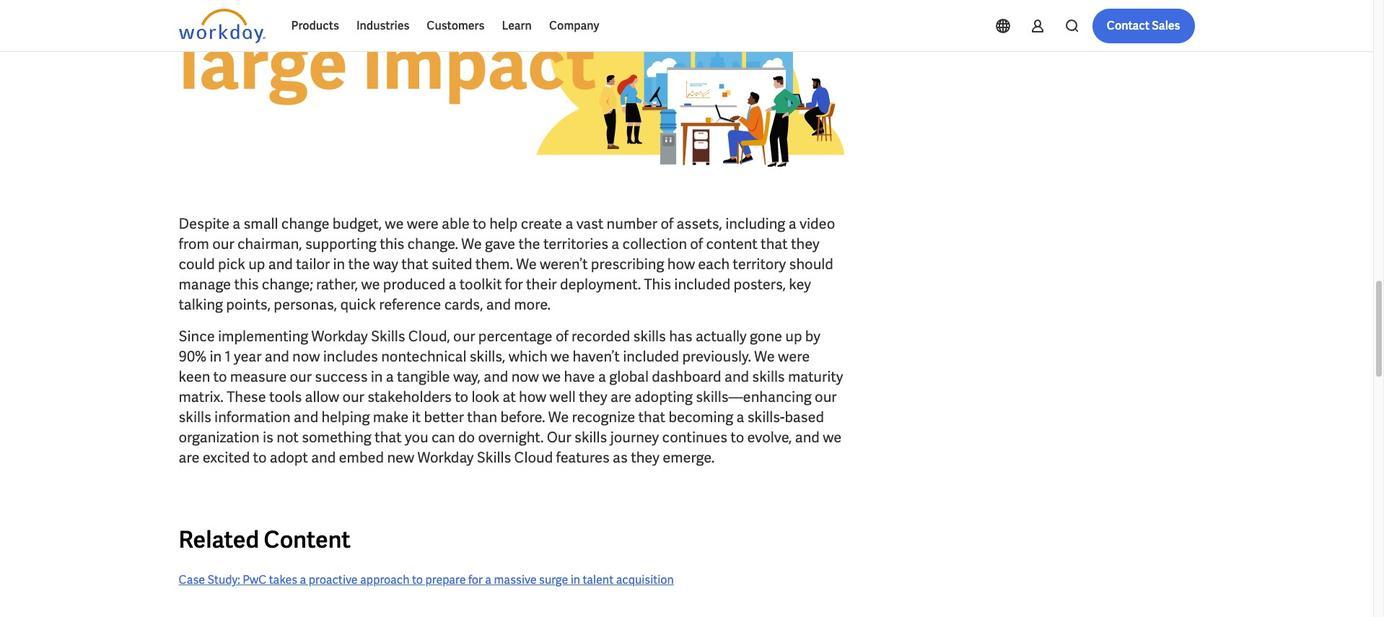 Task type: locate. For each thing, give the bounding box(es) containing it.
are down organization
[[179, 448, 200, 467]]

company button
[[541, 9, 608, 43]]

learn
[[502, 18, 532, 33]]

skills up features
[[574, 428, 607, 447]]

collection
[[623, 235, 687, 254]]

1 horizontal spatial for
[[505, 275, 523, 294]]

to down '1'
[[213, 368, 227, 386]]

included up the global
[[623, 347, 679, 366]]

workday down can
[[417, 448, 474, 467]]

this
[[644, 275, 671, 294]]

now up 'success'
[[292, 347, 320, 366]]

1 vertical spatial included
[[623, 347, 679, 366]]

based
[[785, 408, 824, 427]]

1 vertical spatial workday
[[417, 448, 474, 467]]

up
[[248, 255, 265, 274], [785, 327, 802, 346]]

and down allow
[[294, 408, 318, 427]]

1 horizontal spatial the
[[518, 235, 540, 254]]

small budget, large impact image
[[179, 0, 845, 168]]

that
[[761, 235, 788, 254], [401, 255, 429, 274], [638, 408, 665, 427], [375, 428, 402, 447]]

and down "skills,"
[[484, 368, 508, 386]]

becoming
[[669, 408, 733, 427]]

0 horizontal spatial they
[[579, 388, 607, 407]]

of up collection
[[661, 215, 674, 233]]

we down able
[[461, 235, 482, 254]]

we right budget,
[[385, 215, 404, 233]]

of left recorded
[[556, 327, 569, 346]]

0 vertical spatial workday
[[311, 327, 368, 346]]

1 horizontal spatial up
[[785, 327, 802, 346]]

measure
[[230, 368, 287, 386]]

0 vertical spatial now
[[292, 347, 320, 366]]

make
[[373, 408, 409, 427]]

the left way
[[348, 255, 370, 274]]

percentage
[[478, 327, 553, 346]]

1 horizontal spatial they
[[631, 448, 660, 467]]

way
[[373, 255, 398, 274]]

0 horizontal spatial skills
[[371, 327, 405, 346]]

how
[[667, 255, 695, 274], [519, 388, 547, 407]]

skills down matrix.
[[179, 408, 211, 427]]

features
[[556, 448, 610, 467]]

emerge.
[[663, 448, 715, 467]]

1 horizontal spatial this
[[380, 235, 404, 254]]

1 horizontal spatial of
[[661, 215, 674, 233]]

we up 'their'
[[516, 255, 537, 274]]

recognize
[[572, 408, 635, 427]]

included inside despite a small change budget, we were able to help create a vast number of assets, including a video from our chairman, supporting this change. we gave the territories a collection of content that they could pick up and tailor in the way that suited them. we weren't prescribing how each territory should manage this change; rather, we produced a toolkit for their deployment. this included posters, key talking points, personas, quick reference cards, and more.
[[674, 275, 731, 294]]

1 horizontal spatial were
[[778, 347, 810, 366]]

1 horizontal spatial now
[[511, 368, 539, 386]]

0 horizontal spatial are
[[179, 448, 200, 467]]

1 horizontal spatial how
[[667, 255, 695, 274]]

0 horizontal spatial now
[[292, 347, 320, 366]]

0 horizontal spatial were
[[407, 215, 439, 233]]

dashboard
[[652, 368, 721, 386]]

0 vertical spatial up
[[248, 255, 265, 274]]

0 vertical spatial this
[[380, 235, 404, 254]]

how inside despite a small change budget, we were able to help create a vast number of assets, including a video from our chairman, supporting this change. we gave the territories a collection of content that they could pick up and tailor in the way that suited them. we weren't prescribing how each territory should manage this change; rather, we produced a toolkit for their deployment. this included posters, key talking points, personas, quick reference cards, and more.
[[667, 255, 695, 274]]

industries button
[[348, 9, 418, 43]]

workday up includes
[[311, 327, 368, 346]]

we
[[385, 215, 404, 233], [361, 275, 380, 294], [551, 347, 570, 366], [542, 368, 561, 386], [823, 428, 842, 447]]

now
[[292, 347, 320, 366], [511, 368, 539, 386]]

these
[[227, 388, 266, 407]]

included
[[674, 275, 731, 294], [623, 347, 679, 366]]

they up should
[[791, 235, 820, 254]]

our inside despite a small change budget, we were able to help create a vast number of assets, including a video from our chairman, supporting this change. we gave the territories a collection of content that they could pick up and tailor in the way that suited them. we weren't prescribing how each territory should manage this change; rather, we produced a toolkit for their deployment. this included posters, key talking points, personas, quick reference cards, and more.
[[212, 235, 234, 254]]

skills-
[[747, 408, 785, 427]]

0 horizontal spatial how
[[519, 388, 547, 407]]

0 vertical spatial how
[[667, 255, 695, 274]]

posters,
[[734, 275, 786, 294]]

0 horizontal spatial of
[[556, 327, 569, 346]]

success
[[315, 368, 368, 386]]

0 vertical spatial included
[[674, 275, 731, 294]]

helping
[[321, 408, 370, 427]]

tangible
[[397, 368, 450, 386]]

1 vertical spatial now
[[511, 368, 539, 386]]

customers
[[427, 18, 485, 33]]

were
[[407, 215, 439, 233], [778, 347, 810, 366]]

for
[[505, 275, 523, 294], [468, 573, 483, 588]]

contact sales
[[1107, 18, 1180, 33]]

for right prepare
[[468, 573, 483, 588]]

despite
[[179, 215, 229, 233]]

a up prescribing
[[612, 235, 619, 254]]

new
[[387, 448, 414, 467]]

of down assets,
[[690, 235, 703, 254]]

for up more.
[[505, 275, 523, 294]]

to right able
[[473, 215, 486, 233]]

0 vertical spatial they
[[791, 235, 820, 254]]

manage
[[179, 275, 231, 294]]

1 vertical spatial they
[[579, 388, 607, 407]]

2 vertical spatial of
[[556, 327, 569, 346]]

1 vertical spatial skills
[[477, 448, 511, 467]]

small
[[244, 215, 278, 233]]

and up change;
[[268, 255, 293, 274]]

including
[[725, 215, 785, 233]]

this up way
[[380, 235, 404, 254]]

to down is
[[253, 448, 267, 467]]

0 horizontal spatial the
[[348, 255, 370, 274]]

year
[[234, 347, 262, 366]]

0 vertical spatial the
[[518, 235, 540, 254]]

from
[[179, 235, 209, 254]]

since implementing workday skills cloud, our percentage of recorded skills has actually gone up by 90% in 1 year and now includes nontechnical skills, which we haven't included previously. we were keen to measure our success in a tangible way, and now we have a global dashboard and skills maturity matrix. these tools allow our stakeholders to look at how well they are adopting skills—enhancing our skills information and helping make it better than before. we recognize that becoming a skills-based organization is not something that you can do overnight. our skills journey continues to evolve, and we are excited to adopt and embed new workday skills cloud features as they emerge.
[[179, 327, 843, 467]]

our up tools
[[290, 368, 312, 386]]

they
[[791, 235, 820, 254], [579, 388, 607, 407], [631, 448, 660, 467]]

skills up the skills—enhancing
[[752, 368, 785, 386]]

0 vertical spatial of
[[661, 215, 674, 233]]

our up pick
[[212, 235, 234, 254]]

included down each
[[674, 275, 731, 294]]

0 horizontal spatial for
[[468, 573, 483, 588]]

1 vertical spatial were
[[778, 347, 810, 366]]

skills down the reference on the left of page
[[371, 327, 405, 346]]

2 horizontal spatial they
[[791, 235, 820, 254]]

in inside "case study: pwc takes a proactive approach to prepare for a massive surge in talent acquisition" link
[[571, 573, 580, 588]]

contact sales link
[[1092, 9, 1195, 43]]

in right 'surge'
[[571, 573, 580, 588]]

they up recognize
[[579, 388, 607, 407]]

they down journey on the left bottom of page
[[631, 448, 660, 467]]

this up points,
[[234, 275, 259, 294]]

look
[[472, 388, 499, 407]]

related
[[179, 525, 259, 555]]

our down maturity
[[815, 388, 837, 407]]

1 vertical spatial this
[[234, 275, 259, 294]]

how up before.
[[519, 388, 547, 407]]

up left by
[[785, 327, 802, 346]]

has
[[669, 327, 693, 346]]

rather,
[[316, 275, 358, 294]]

is
[[263, 428, 274, 447]]

we down gone
[[754, 347, 775, 366]]

workday
[[311, 327, 368, 346], [417, 448, 474, 467]]

the down create
[[518, 235, 540, 254]]

go to the homepage image
[[179, 9, 265, 43]]

0 vertical spatial for
[[505, 275, 523, 294]]

1 vertical spatial of
[[690, 235, 703, 254]]

to left evolve,
[[731, 428, 744, 447]]

2 horizontal spatial of
[[690, 235, 703, 254]]

talent
[[583, 573, 614, 588]]

this
[[380, 235, 404, 254], [234, 275, 259, 294]]

proactive
[[309, 573, 358, 588]]

0 vertical spatial were
[[407, 215, 439, 233]]

we up the well
[[542, 368, 561, 386]]

are down the global
[[610, 388, 631, 407]]

1 vertical spatial up
[[785, 327, 802, 346]]

1 horizontal spatial are
[[610, 388, 631, 407]]

and down "based"
[[795, 428, 820, 447]]

deployment.
[[560, 275, 641, 294]]

skills down overnight.
[[477, 448, 511, 467]]

key
[[789, 275, 811, 294]]

quick
[[340, 295, 376, 314]]

continues
[[662, 428, 728, 447]]

we up have at the bottom left
[[551, 347, 570, 366]]

the
[[518, 235, 540, 254], [348, 255, 370, 274]]

industries
[[356, 18, 409, 33]]

nontechnical
[[381, 347, 467, 366]]

company
[[549, 18, 599, 33]]

in down "supporting"
[[333, 255, 345, 274]]

1 vertical spatial how
[[519, 388, 547, 407]]

were down by
[[778, 347, 810, 366]]

how up this on the left top
[[667, 255, 695, 274]]

as
[[613, 448, 628, 467]]

now down which
[[511, 368, 539, 386]]

0 horizontal spatial up
[[248, 255, 265, 274]]

we down "based"
[[823, 428, 842, 447]]

our
[[547, 428, 571, 447]]

our
[[212, 235, 234, 254], [453, 327, 475, 346], [290, 368, 312, 386], [342, 388, 364, 407], [815, 388, 837, 407]]

skills left the has
[[633, 327, 666, 346]]

up inside since implementing workday skills cloud, our percentage of recorded skills has actually gone up by 90% in 1 year and now includes nontechnical skills, which we haven't included previously. we were keen to measure our success in a tangible way, and now we have a global dashboard and skills maturity matrix. these tools allow our stakeholders to look at how well they are adopting skills—enhancing our skills information and helping make it better than before. we recognize that becoming a skills-based organization is not something that you can do overnight. our skills journey continues to evolve, and we are excited to adopt and embed new workday skills cloud features as they emerge.
[[785, 327, 802, 346]]

were inside since implementing workday skills cloud, our percentage of recorded skills has actually gone up by 90% in 1 year and now includes nontechnical skills, which we haven't included previously. we were keen to measure our success in a tangible way, and now we have a global dashboard and skills maturity matrix. these tools allow our stakeholders to look at how well they are adopting skills—enhancing our skills information and helping make it better than before. we recognize that becoming a skills-based organization is not something that you can do overnight. our skills journey continues to evolve, and we are excited to adopt and embed new workday skills cloud features as they emerge.
[[778, 347, 810, 366]]

cards,
[[444, 295, 483, 314]]

were up change.
[[407, 215, 439, 233]]

we
[[461, 235, 482, 254], [516, 255, 537, 274], [754, 347, 775, 366], [548, 408, 569, 427]]

in
[[333, 255, 345, 274], [210, 347, 222, 366], [371, 368, 383, 386], [571, 573, 580, 588]]

customers button
[[418, 9, 493, 43]]

a down the skills—enhancing
[[736, 408, 744, 427]]

our up "skills,"
[[453, 327, 475, 346]]

2 vertical spatial they
[[631, 448, 660, 467]]

chairman,
[[237, 235, 302, 254]]

contact
[[1107, 18, 1150, 33]]

up down chairman,
[[248, 255, 265, 274]]

a left the video on the right of page
[[789, 215, 796, 233]]

that down make
[[375, 428, 402, 447]]

recorded
[[572, 327, 630, 346]]



Task type: vqa. For each thing, say whether or not it's contained in the screenshot.
suited
yes



Task type: describe. For each thing, give the bounding box(es) containing it.
that up territory
[[761, 235, 788, 254]]

content
[[264, 525, 351, 555]]

should
[[789, 255, 833, 274]]

that down adopting
[[638, 408, 665, 427]]

excited
[[203, 448, 250, 467]]

territories
[[543, 235, 608, 254]]

learn button
[[493, 9, 541, 43]]

prepare
[[425, 573, 466, 588]]

change
[[281, 215, 329, 233]]

1 horizontal spatial workday
[[417, 448, 474, 467]]

organization
[[179, 428, 260, 447]]

create
[[521, 215, 562, 233]]

a down haven't
[[598, 368, 606, 386]]

previously.
[[682, 347, 751, 366]]

a down suited
[[449, 275, 456, 294]]

gave
[[485, 235, 515, 254]]

each
[[698, 255, 730, 274]]

a left vast
[[565, 215, 573, 233]]

toolkit
[[460, 275, 502, 294]]

weren't
[[540, 255, 588, 274]]

by
[[805, 327, 821, 346]]

change;
[[262, 275, 313, 294]]

a left 'small'
[[233, 215, 240, 233]]

vast
[[576, 215, 604, 233]]

approach
[[360, 573, 410, 588]]

0 vertical spatial skills
[[371, 327, 405, 346]]

talking
[[179, 295, 223, 314]]

and down toolkit
[[486, 295, 511, 314]]

up inside despite a small change budget, we were able to help create a vast number of assets, including a video from our chairman, supporting this change. we gave the territories a collection of content that they could pick up and tailor in the way that suited them. we weren't prescribing how each territory should manage this change; rather, we produced a toolkit for their deployment. this included posters, key talking points, personas, quick reference cards, and more.
[[248, 255, 265, 274]]

massive
[[494, 573, 537, 588]]

tools
[[269, 388, 302, 407]]

something
[[302, 428, 372, 447]]

since
[[179, 327, 215, 346]]

implementing
[[218, 327, 308, 346]]

tailor
[[296, 255, 330, 274]]

how inside since implementing workday skills cloud, our percentage of recorded skills has actually gone up by 90% in 1 year and now includes nontechnical skills, which we haven't included previously. we were keen to measure our success in a tangible way, and now we have a global dashboard and skills maturity matrix. these tools allow our stakeholders to look at how well they are adopting skills—enhancing our skills information and helping make it better than before. we recognize that becoming a skills-based organization is not something that you can do overnight. our skills journey continues to evolve, and we are excited to adopt and embed new workday skills cloud features as they emerge.
[[519, 388, 547, 407]]

can
[[431, 428, 455, 447]]

0 vertical spatial are
[[610, 388, 631, 407]]

cloud,
[[408, 327, 450, 346]]

to inside despite a small change budget, we were able to help create a vast number of assets, including a video from our chairman, supporting this change. we gave the territories a collection of content that they could pick up and tailor in the way that suited them. we weren't prescribing how each territory should manage this change; rather, we produced a toolkit for their deployment. this included posters, key talking points, personas, quick reference cards, and more.
[[473, 215, 486, 233]]

were inside despite a small change budget, we were able to help create a vast number of assets, including a video from our chairman, supporting this change. we gave the territories a collection of content that they could pick up and tailor in the way that suited them. we weren't prescribing how each territory should manage this change; rather, we produced a toolkit for their deployment. this included posters, key talking points, personas, quick reference cards, and more.
[[407, 215, 439, 233]]

1 vertical spatial are
[[179, 448, 200, 467]]

cloud
[[514, 448, 553, 467]]

pick
[[218, 255, 245, 274]]

adopting
[[634, 388, 693, 407]]

case study: pwc takes a proactive approach to prepare for a massive surge in talent acquisition
[[179, 573, 674, 588]]

a up stakeholders
[[386, 368, 394, 386]]

pwc
[[243, 573, 267, 588]]

number
[[607, 215, 658, 233]]

includes
[[323, 347, 378, 366]]

well
[[550, 388, 576, 407]]

takes
[[269, 573, 297, 588]]

and down implementing
[[265, 347, 289, 366]]

and down something at the bottom of page
[[311, 448, 336, 467]]

skills,
[[470, 347, 505, 366]]

1 vertical spatial the
[[348, 255, 370, 274]]

adopt
[[270, 448, 308, 467]]

personas,
[[274, 295, 337, 314]]

their
[[526, 275, 557, 294]]

products
[[291, 18, 339, 33]]

our up helping
[[342, 388, 364, 407]]

haven't
[[573, 347, 620, 366]]

of inside since implementing workday skills cloud, our percentage of recorded skills has actually gone up by 90% in 1 year and now includes nontechnical skills, which we haven't included previously. we were keen to measure our success in a tangible way, and now we have a global dashboard and skills maturity matrix. these tools allow our stakeholders to look at how well they are adopting skills—enhancing our skills information and helping make it better than before. we recognize that becoming a skills-based organization is not something that you can do overnight. our skills journey continues to evolve, and we are excited to adopt and embed new workday skills cloud features as they emerge.
[[556, 327, 569, 346]]

assets,
[[677, 215, 722, 233]]

a left massive at the bottom left of page
[[485, 573, 492, 588]]

you
[[405, 428, 428, 447]]

overnight.
[[478, 428, 544, 447]]

case study: pwc takes a proactive approach to prepare for a massive surge in talent acquisition link
[[179, 572, 674, 589]]

case
[[179, 573, 205, 588]]

to down way,
[[455, 388, 468, 407]]

included inside since implementing workday skills cloud, our percentage of recorded skills has actually gone up by 90% in 1 year and now includes nontechnical skills, which we haven't included previously. we were keen to measure our success in a tangible way, and now we have a global dashboard and skills maturity matrix. these tools allow our stakeholders to look at how well they are adopting skills—enhancing our skills information and helping make it better than before. we recognize that becoming a skills-based organization is not something that you can do overnight. our skills journey continues to evolve, and we are excited to adopt and embed new workday skills cloud features as they emerge.
[[623, 347, 679, 366]]

more.
[[514, 295, 551, 314]]

that up produced
[[401, 255, 429, 274]]

help
[[489, 215, 518, 233]]

1
[[225, 347, 231, 366]]

to left prepare
[[412, 573, 423, 588]]

we up quick
[[361, 275, 380, 294]]

them.
[[475, 255, 513, 274]]

embed
[[339, 448, 384, 467]]

evolve,
[[747, 428, 792, 447]]

in inside despite a small change budget, we were able to help create a vast number of assets, including a video from our chairman, supporting this change. we gave the territories a collection of content that they could pick up and tailor in the way that suited them. we weren't prescribing how each territory should manage this change; rather, we produced a toolkit for their deployment. this included posters, key talking points, personas, quick reference cards, and more.
[[333, 255, 345, 274]]

journey
[[610, 428, 659, 447]]

0 horizontal spatial this
[[234, 275, 259, 294]]

global
[[609, 368, 649, 386]]

suited
[[432, 255, 472, 274]]

0 horizontal spatial workday
[[311, 327, 368, 346]]

for inside despite a small change budget, we were able to help create a vast number of assets, including a video from our chairman, supporting this change. we gave the territories a collection of content that they could pick up and tailor in the way that suited them. we weren't prescribing how each territory should manage this change; rather, we produced a toolkit for their deployment. this included posters, key talking points, personas, quick reference cards, and more.
[[505, 275, 523, 294]]

in down includes
[[371, 368, 383, 386]]

actually
[[696, 327, 747, 346]]

maturity
[[788, 368, 843, 386]]

study:
[[208, 573, 240, 588]]

products button
[[283, 9, 348, 43]]

territory
[[733, 255, 786, 274]]

matrix.
[[179, 388, 224, 407]]

they inside despite a small change budget, we were able to help create a vast number of assets, including a video from our chairman, supporting this change. we gave the territories a collection of content that they could pick up and tailor in the way that suited them. we weren't prescribing how each territory should manage this change; rather, we produced a toolkit for their deployment. this included posters, key talking points, personas, quick reference cards, and more.
[[791, 235, 820, 254]]

at
[[503, 388, 516, 407]]

surge
[[539, 573, 568, 588]]

before.
[[500, 408, 545, 427]]

and up the skills—enhancing
[[725, 368, 749, 386]]

1 vertical spatial for
[[468, 573, 483, 588]]

a right the takes
[[300, 573, 306, 588]]

we up our
[[548, 408, 569, 427]]

content
[[706, 235, 758, 254]]

in left '1'
[[210, 347, 222, 366]]

1 horizontal spatial skills
[[477, 448, 511, 467]]



